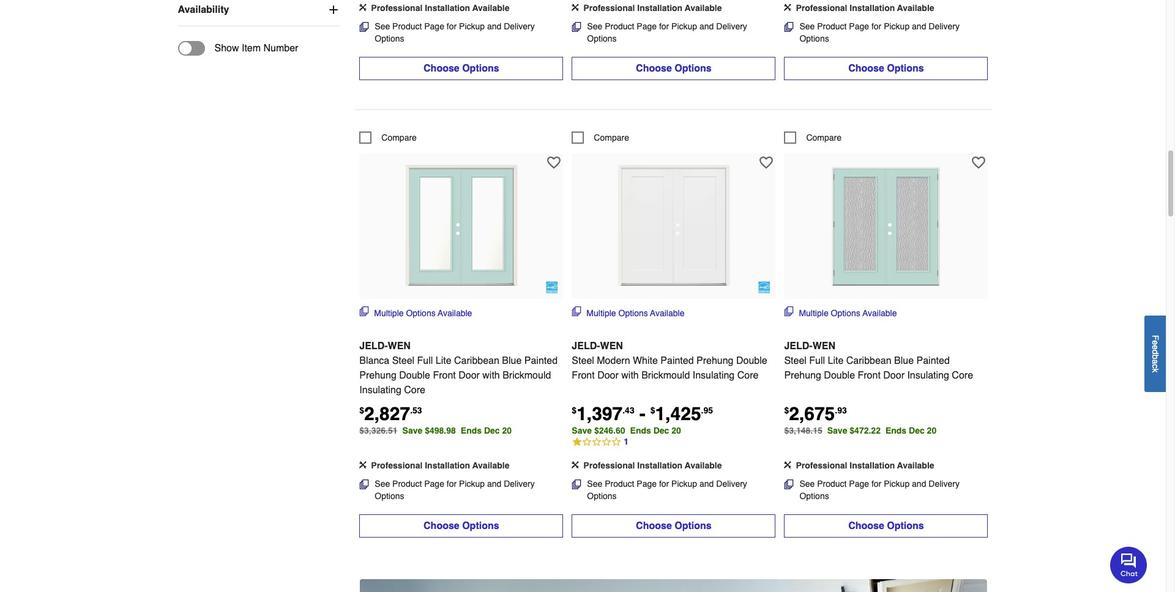 Task type: describe. For each thing, give the bounding box(es) containing it.
$3,326.51 save $498.98 ends dec 20
[[360, 426, 512, 436]]

core for double
[[738, 370, 759, 381]]

save $246.60 ends dec 20
[[572, 426, 681, 436]]

steel inside jeld-wen blanca steel full lite caribbean blue painted prehung double front door with brickmould insulating core
[[392, 355, 415, 366]]

modern
[[597, 355, 630, 366]]

jeld-wenblanca steel full lite caribbean blue painted prehung double front door with brickmould insulating core element
[[360, 153, 563, 299]]

chat invite button image
[[1111, 547, 1148, 584]]

3 multiple from the left
[[799, 308, 829, 318]]

painted inside jeld-wen blanca steel full lite caribbean blue painted prehung double front door with brickmould insulating core
[[525, 355, 558, 366]]

2 dec from the left
[[654, 426, 669, 436]]

3 $ from the left
[[651, 406, 655, 415]]

$ 2,675 .93
[[784, 403, 847, 425]]

3 multiple options available from the left
[[799, 308, 897, 318]]

brickmould inside jeld-wen blanca steel full lite caribbean blue painted prehung double front door with brickmould insulating core
[[503, 370, 551, 381]]

steel for steel full lite caribbean blue painted prehung double front door insulating core
[[784, 355, 807, 366]]

white
[[633, 355, 658, 366]]

2,827
[[364, 403, 410, 425]]

multiple options available for jeld-wen steel modern white painted prehung double front door with brickmould insulating core image
[[587, 308, 685, 318]]

2 ends from the left
[[630, 426, 651, 436]]

20 for 2,675
[[927, 426, 937, 436]]

availability
[[178, 4, 229, 15]]

jeld-wen steel modern white painted prehung double front door with brickmould insulating core image
[[607, 160, 741, 294]]

$ for 1,397
[[572, 406, 577, 415]]

save for 2,675
[[828, 426, 848, 436]]

item
[[242, 43, 261, 54]]

wen for steel
[[388, 341, 411, 352]]

door inside jeld-wen steel full lite caribbean blue painted prehung double front door insulating core
[[884, 370, 905, 381]]

steel for steel modern white painted prehung double front door with brickmould insulating core
[[572, 355, 594, 366]]

brickmould inside jeld-wen steel modern white painted prehung double front door with brickmould insulating core
[[642, 370, 690, 381]]

.53
[[410, 406, 422, 415]]

$ 1,397 .43 - $ 1,425 .95
[[572, 403, 713, 425]]

jeld- for jeld-wen steel full lite caribbean blue painted prehung double front door insulating core
[[784, 341, 813, 352]]

3 multiple options available link from the left
[[784, 306, 897, 319]]

$246.60
[[594, 426, 625, 436]]

jeld-wen blanca steel full lite caribbean blue painted prehung double front door with brickmould insulating core
[[360, 341, 558, 396]]

painted inside jeld-wen steel full lite caribbean blue painted prehung double front door insulating core
[[917, 355, 950, 366]]

$ for 2,827
[[360, 406, 364, 415]]

2 e from the top
[[1151, 345, 1161, 350]]

caribbean inside jeld-wen steel full lite caribbean blue painted prehung double front door insulating core
[[847, 355, 892, 366]]

with inside jeld-wen steel modern white painted prehung double front door with brickmould insulating core
[[622, 370, 639, 381]]

core inside jeld-wen blanca steel full lite caribbean blue painted prehung double front door with brickmould insulating core
[[404, 385, 425, 396]]

2 save from the left
[[572, 426, 592, 436]]

jeld-wen blanca steel full lite caribbean blue painted prehung double front door with brickmould insulating core image
[[394, 160, 529, 294]]

lite inside jeld-wen blanca steel full lite caribbean blue painted prehung double front door with brickmould insulating core
[[436, 355, 452, 366]]

jeld- for jeld-wen blanca steel full lite caribbean blue painted prehung double front door with brickmould insulating core
[[360, 341, 388, 352]]

$3,148.15 save $472.22 ends dec 20
[[784, 426, 937, 436]]

f
[[1151, 335, 1161, 340]]

1
[[624, 437, 629, 447]]

core for painted
[[952, 370, 973, 381]]

prehung inside jeld-wen steel modern white painted prehung double front door with brickmould insulating core
[[697, 355, 734, 366]]

savings save $498.98 element
[[403, 426, 517, 436]]

multiple for jeld-wen steel modern white painted prehung double front door with brickmould insulating core image
[[587, 308, 616, 318]]

.43
[[623, 406, 635, 415]]

1 star image
[[572, 436, 629, 450]]

number
[[264, 43, 298, 54]]

was price $3,148.15 element
[[784, 423, 828, 436]]

jeld-wen steel full lite caribbean blue painted prehung double front door insulating core image
[[819, 160, 954, 294]]

with inside jeld-wen blanca steel full lite caribbean blue painted prehung double front door with brickmould insulating core
[[483, 370, 500, 381]]

2 ends dec 20 element from the left
[[630, 426, 686, 436]]

availability button
[[178, 0, 340, 26]]

insulating for prehung
[[693, 370, 735, 381]]

count on us to install your doors. tackle your next home project with professional installation. image
[[360, 580, 988, 593]]

prehung inside jeld-wen blanca steel full lite caribbean blue painted prehung double front door with brickmould insulating core
[[360, 370, 397, 381]]

painted inside jeld-wen steel modern white painted prehung double front door with brickmould insulating core
[[661, 355, 694, 366]]

multiple options available for jeld-wen blanca steel full lite caribbean blue painted prehung double front door with brickmould insulating core image
[[374, 308, 472, 318]]

$472.22
[[850, 426, 881, 436]]

1000540187 element
[[784, 131, 842, 144]]

a
[[1151, 359, 1161, 364]]

full inside jeld-wen blanca steel full lite caribbean blue painted prehung double front door with brickmould insulating core
[[417, 355, 433, 366]]

jeld-wensteel modern white painted prehung double front door with brickmould insulating core element
[[572, 153, 776, 299]]

2,675
[[789, 403, 835, 425]]

k
[[1151, 368, 1161, 373]]

b
[[1151, 355, 1161, 359]]

blue inside jeld-wen blanca steel full lite caribbean blue painted prehung double front door with brickmould insulating core
[[502, 355, 522, 366]]

$498.98
[[425, 426, 456, 436]]

1,397
[[577, 403, 623, 425]]

show item number element
[[178, 41, 298, 56]]

double inside jeld-wen blanca steel full lite caribbean blue painted prehung double front door with brickmould insulating core
[[399, 370, 430, 381]]



Task type: vqa. For each thing, say whether or not it's contained in the screenshot.
Specifications
no



Task type: locate. For each thing, give the bounding box(es) containing it.
2 blue from the left
[[894, 355, 914, 366]]

installation
[[425, 3, 470, 13], [637, 3, 683, 13], [850, 3, 895, 13], [425, 461, 470, 471], [637, 461, 683, 471], [850, 461, 895, 471]]

compare inside 1000580399 element
[[382, 133, 417, 142]]

page
[[424, 21, 444, 31], [637, 21, 657, 31], [849, 21, 869, 31], [424, 479, 444, 489], [637, 479, 657, 489], [849, 479, 869, 489]]

0 horizontal spatial heart outline image
[[760, 156, 773, 169]]

1 compare from the left
[[382, 133, 417, 142]]

0 horizontal spatial prehung
[[360, 370, 397, 381]]

3 front from the left
[[858, 370, 881, 381]]

1 $ from the left
[[360, 406, 364, 415]]

delivery
[[504, 21, 535, 31], [716, 21, 747, 31], [929, 21, 960, 31], [504, 479, 535, 489], [716, 479, 747, 489], [929, 479, 960, 489]]

wen
[[388, 341, 411, 352], [600, 341, 623, 352], [813, 341, 836, 352]]

1 multiple options available from the left
[[374, 308, 472, 318]]

1 horizontal spatial double
[[736, 355, 768, 366]]

steel
[[392, 355, 415, 366], [572, 355, 594, 366], [784, 355, 807, 366]]

savings save $246.60 element
[[572, 426, 686, 436]]

0 horizontal spatial wen
[[388, 341, 411, 352]]

1 horizontal spatial painted
[[661, 355, 694, 366]]

3 wen from the left
[[813, 341, 836, 352]]

1 20 from the left
[[502, 426, 512, 436]]

1 steel from the left
[[392, 355, 415, 366]]

front up 1,397
[[572, 370, 595, 381]]

$ 2,827 .53
[[360, 403, 422, 425]]

jeld- inside jeld-wen steel full lite caribbean blue painted prehung double front door insulating core
[[784, 341, 813, 352]]

jeld- inside jeld-wen steel modern white painted prehung double front door with brickmould insulating core
[[572, 341, 600, 352]]

1 horizontal spatial ends
[[630, 426, 651, 436]]

3 compare from the left
[[807, 133, 842, 142]]

save down the .93
[[828, 426, 848, 436]]

assembly image down $3,326.51
[[360, 462, 367, 469]]

0 horizontal spatial compare
[[382, 133, 417, 142]]

2 horizontal spatial ends
[[886, 426, 907, 436]]

4 $ from the left
[[784, 406, 789, 415]]

2 horizontal spatial door
[[884, 370, 905, 381]]

save down .53
[[403, 426, 423, 436]]

choose
[[424, 63, 460, 74], [636, 63, 672, 74], [849, 63, 885, 74], [424, 521, 460, 532], [636, 521, 672, 532], [849, 521, 885, 532]]

prehung
[[697, 355, 734, 366], [360, 370, 397, 381], [784, 370, 822, 381]]

$ right the - on the bottom right of the page
[[651, 406, 655, 415]]

1 horizontal spatial brickmould
[[642, 370, 690, 381]]

full
[[417, 355, 433, 366], [810, 355, 825, 366]]

1 ends from the left
[[461, 426, 482, 436]]

available
[[472, 3, 510, 13], [685, 3, 722, 13], [897, 3, 935, 13], [438, 308, 472, 318], [650, 308, 685, 318], [863, 308, 897, 318], [472, 461, 510, 471], [685, 461, 722, 471], [897, 461, 935, 471]]

$
[[360, 406, 364, 415], [572, 406, 577, 415], [651, 406, 655, 415], [784, 406, 789, 415]]

3 ends dec 20 element from the left
[[886, 426, 942, 436]]

$1,397.43-$1,425.95 element
[[572, 403, 713, 425]]

front up $472.22
[[858, 370, 881, 381]]

core inside jeld-wen steel modern white painted prehung double front door with brickmould insulating core
[[738, 370, 759, 381]]

$ up 1 star "image"
[[572, 406, 577, 415]]

2 horizontal spatial insulating
[[908, 370, 949, 381]]

ends down the - on the bottom right of the page
[[630, 426, 651, 436]]

ends dec 20 element for 2,827
[[461, 426, 517, 436]]

3 ends from the left
[[886, 426, 907, 436]]

.95
[[701, 406, 713, 415]]

2 front from the left
[[572, 370, 595, 381]]

energy star qualified image
[[759, 281, 771, 294]]

caribbean
[[454, 355, 499, 366], [847, 355, 892, 366]]

1 horizontal spatial multiple
[[587, 308, 616, 318]]

multiple options available link for jeld-wen steel modern white painted prehung double front door with brickmould insulating core image
[[572, 306, 685, 319]]

e up d
[[1151, 340, 1161, 345]]

door down modern
[[598, 370, 619, 381]]

0 horizontal spatial ends dec 20 element
[[461, 426, 517, 436]]

2 door from the left
[[598, 370, 619, 381]]

save down 1,397
[[572, 426, 592, 436]]

painted
[[525, 355, 558, 366], [661, 355, 694, 366], [917, 355, 950, 366]]

1 lite from the left
[[436, 355, 452, 366]]

energy star qualified image
[[546, 281, 559, 294]]

d
[[1151, 350, 1161, 355]]

1 horizontal spatial core
[[738, 370, 759, 381]]

professional installation available
[[371, 3, 510, 13], [584, 3, 722, 13], [796, 3, 935, 13], [371, 461, 510, 471], [584, 461, 722, 471], [796, 461, 935, 471]]

e up b
[[1151, 345, 1161, 350]]

dec
[[484, 426, 500, 436], [654, 426, 669, 436], [909, 426, 925, 436]]

ends dec 20 element right $472.22
[[886, 426, 942, 436]]

$ up the $3,148.15
[[784, 406, 789, 415]]

full up .53
[[417, 355, 433, 366]]

core
[[738, 370, 759, 381], [952, 370, 973, 381], [404, 385, 425, 396]]

0 horizontal spatial ends
[[461, 426, 482, 436]]

front inside jeld-wen steel full lite caribbean blue painted prehung double front door insulating core
[[858, 370, 881, 381]]

$ up $3,326.51
[[360, 406, 364, 415]]

wen for full
[[813, 341, 836, 352]]

1 save from the left
[[403, 426, 423, 436]]

door inside jeld-wen blanca steel full lite caribbean blue painted prehung double front door with brickmould insulating core
[[459, 370, 480, 381]]

1 multiple from the left
[[374, 308, 404, 318]]

1 horizontal spatial full
[[810, 355, 825, 366]]

ends right $472.22
[[886, 426, 907, 436]]

c
[[1151, 364, 1161, 368]]

1 ends dec 20 element from the left
[[461, 426, 517, 436]]

2 horizontal spatial double
[[824, 370, 855, 381]]

brickmould
[[503, 370, 551, 381], [642, 370, 690, 381]]

ends dec 20 element down '$1,397.43-$1,425.95' element
[[630, 426, 686, 436]]

wen inside jeld-wen steel full lite caribbean blue painted prehung double front door insulating core
[[813, 341, 836, 352]]

1 blue from the left
[[502, 355, 522, 366]]

0 horizontal spatial front
[[433, 370, 456, 381]]

2 20 from the left
[[672, 426, 681, 436]]

2 horizontal spatial front
[[858, 370, 881, 381]]

1,425
[[655, 403, 701, 425]]

.93
[[835, 406, 847, 415]]

$ for 2,675
[[784, 406, 789, 415]]

1 assembly image from the left
[[360, 462, 367, 469]]

dec down 1,425
[[654, 426, 669, 436]]

$ inside $ 2,675 .93
[[784, 406, 789, 415]]

core inside jeld-wen steel full lite caribbean blue painted prehung double front door insulating core
[[952, 370, 973, 381]]

multiple options available link
[[360, 306, 472, 319], [572, 306, 685, 319], [784, 306, 897, 319]]

1 horizontal spatial save
[[572, 426, 592, 436]]

dec right $472.22
[[909, 426, 925, 436]]

plus image
[[328, 4, 340, 16]]

2 horizontal spatial 20
[[927, 426, 937, 436]]

prehung inside jeld-wen steel full lite caribbean blue painted prehung double front door insulating core
[[784, 370, 822, 381]]

2 horizontal spatial prehung
[[784, 370, 822, 381]]

full up $ 2,675 .93
[[810, 355, 825, 366]]

0 horizontal spatial multiple options available link
[[360, 306, 472, 319]]

double inside jeld-wen steel modern white painted prehung double front door with brickmould insulating core
[[736, 355, 768, 366]]

2 multiple from the left
[[587, 308, 616, 318]]

compare for 1000540187 element
[[807, 133, 842, 142]]

1 horizontal spatial multiple options available link
[[572, 306, 685, 319]]

2 horizontal spatial painted
[[917, 355, 950, 366]]

wen inside jeld-wen blanca steel full lite caribbean blue painted prehung double front door with brickmould insulating core
[[388, 341, 411, 352]]

door
[[459, 370, 480, 381], [598, 370, 619, 381], [884, 370, 905, 381]]

caribbean inside jeld-wen blanca steel full lite caribbean blue painted prehung double front door with brickmould insulating core
[[454, 355, 499, 366]]

2 compare from the left
[[594, 133, 629, 142]]

see
[[375, 21, 390, 31], [587, 21, 603, 31], [800, 21, 815, 31], [375, 479, 390, 489], [587, 479, 603, 489], [800, 479, 815, 489]]

ends right the $498.98
[[461, 426, 482, 436]]

insulating for blue
[[908, 370, 949, 381]]

for
[[447, 21, 457, 31], [659, 21, 669, 31], [872, 21, 882, 31], [447, 479, 457, 489], [659, 479, 669, 489], [872, 479, 882, 489]]

jeld-
[[360, 341, 388, 352], [572, 341, 600, 352], [784, 341, 813, 352]]

3 jeld- from the left
[[784, 341, 813, 352]]

3 painted from the left
[[917, 355, 950, 366]]

insulating
[[693, 370, 735, 381], [908, 370, 949, 381], [360, 385, 401, 396]]

1 horizontal spatial compare
[[594, 133, 629, 142]]

2 horizontal spatial steel
[[784, 355, 807, 366]]

choose options
[[424, 63, 499, 74], [636, 63, 712, 74], [849, 63, 924, 74], [424, 521, 499, 532], [636, 521, 712, 532], [849, 521, 924, 532]]

was price $3,326.51 element
[[360, 423, 403, 436]]

with
[[483, 370, 500, 381], [622, 370, 639, 381]]

insulating inside jeld-wen blanca steel full lite caribbean blue painted prehung double front door with brickmould insulating core
[[360, 385, 401, 396]]

front up the $498.98
[[433, 370, 456, 381]]

3 20 from the left
[[927, 426, 937, 436]]

1 horizontal spatial insulating
[[693, 370, 735, 381]]

multiple options available
[[374, 308, 472, 318], [587, 308, 685, 318], [799, 308, 897, 318]]

assembly image
[[360, 462, 367, 469], [784, 462, 792, 469]]

steel left modern
[[572, 355, 594, 366]]

2 horizontal spatial wen
[[813, 341, 836, 352]]

insulating inside jeld-wen steel modern white painted prehung double front door with brickmould insulating core
[[693, 370, 735, 381]]

0 horizontal spatial steel
[[392, 355, 415, 366]]

dec right the $498.98
[[484, 426, 500, 436]]

1 horizontal spatial jeld-
[[572, 341, 600, 352]]

1 horizontal spatial 20
[[672, 426, 681, 436]]

1 e from the top
[[1151, 340, 1161, 345]]

1 heart outline image from the left
[[760, 156, 773, 169]]

-
[[640, 403, 646, 425]]

jeld-wen steel full lite caribbean blue painted prehung double front door insulating core
[[784, 341, 973, 381]]

1 horizontal spatial assembly image
[[784, 462, 792, 469]]

2 with from the left
[[622, 370, 639, 381]]

multiple
[[374, 308, 404, 318], [587, 308, 616, 318], [799, 308, 829, 318]]

save
[[403, 426, 423, 436], [572, 426, 592, 436], [828, 426, 848, 436]]

full inside jeld-wen steel full lite caribbean blue painted prehung double front door insulating core
[[810, 355, 825, 366]]

1 horizontal spatial blue
[[894, 355, 914, 366]]

product
[[392, 21, 422, 31], [605, 21, 635, 31], [817, 21, 847, 31], [392, 479, 422, 489], [605, 479, 635, 489], [817, 479, 847, 489]]

$3,148.15
[[784, 426, 823, 436]]

1 horizontal spatial caribbean
[[847, 355, 892, 366]]

lite inside jeld-wen steel full lite caribbean blue painted prehung double front door insulating core
[[828, 355, 844, 366]]

3 dec from the left
[[909, 426, 925, 436]]

0 horizontal spatial assembly image
[[360, 462, 367, 469]]

pickup
[[459, 21, 485, 31], [672, 21, 697, 31], [884, 21, 910, 31], [459, 479, 485, 489], [672, 479, 697, 489], [884, 479, 910, 489]]

1 caribbean from the left
[[454, 355, 499, 366]]

heart outline image
[[548, 156, 561, 169]]

2 horizontal spatial save
[[828, 426, 848, 436]]

ends dec 20 element
[[461, 426, 517, 436], [630, 426, 686, 436], [886, 426, 942, 436]]

1 horizontal spatial door
[[598, 370, 619, 381]]

dec for 2,827
[[484, 426, 500, 436]]

double
[[736, 355, 768, 366], [399, 370, 430, 381], [824, 370, 855, 381]]

assembly image down the $3,148.15
[[784, 462, 792, 469]]

1 horizontal spatial front
[[572, 370, 595, 381]]

prehung up .95
[[697, 355, 734, 366]]

steel right blanca
[[392, 355, 415, 366]]

e
[[1151, 340, 1161, 345], [1151, 345, 1161, 350]]

0 horizontal spatial save
[[403, 426, 423, 436]]

wen for modern
[[600, 341, 623, 352]]

1 horizontal spatial multiple options available
[[587, 308, 685, 318]]

$3,326.51
[[360, 426, 398, 436]]

2 multiple options available from the left
[[587, 308, 685, 318]]

3 steel from the left
[[784, 355, 807, 366]]

2 jeld- from the left
[[572, 341, 600, 352]]

0 horizontal spatial jeld-
[[360, 341, 388, 352]]

blue
[[502, 355, 522, 366], [894, 355, 914, 366]]

1000580473 element
[[572, 131, 629, 144]]

compare
[[382, 133, 417, 142], [594, 133, 629, 142], [807, 133, 842, 142]]

prehung down blanca
[[360, 370, 397, 381]]

2 horizontal spatial dec
[[909, 426, 925, 436]]

door inside jeld-wen steel modern white painted prehung double front door with brickmould insulating core
[[598, 370, 619, 381]]

ends for 2,675
[[886, 426, 907, 436]]

lite
[[436, 355, 452, 366], [828, 355, 844, 366]]

2 wen from the left
[[600, 341, 623, 352]]

0 horizontal spatial lite
[[436, 355, 452, 366]]

$2,675.93 element
[[784, 403, 847, 425]]

jeld- inside jeld-wen blanca steel full lite caribbean blue painted prehung double front door with brickmould insulating core
[[360, 341, 388, 352]]

3 save from the left
[[828, 426, 848, 436]]

steel inside jeld-wen steel modern white painted prehung double front door with brickmould insulating core
[[572, 355, 594, 366]]

20
[[502, 426, 512, 436], [672, 426, 681, 436], [927, 426, 937, 436]]

front
[[433, 370, 456, 381], [572, 370, 595, 381], [858, 370, 881, 381]]

0 horizontal spatial brickmould
[[503, 370, 551, 381]]

0 horizontal spatial painted
[[525, 355, 558, 366]]

2 horizontal spatial multiple options available link
[[784, 306, 897, 319]]

0 horizontal spatial core
[[404, 385, 425, 396]]

1 horizontal spatial lite
[[828, 355, 844, 366]]

1 painted from the left
[[525, 355, 558, 366]]

1 front from the left
[[433, 370, 456, 381]]

choose options link
[[360, 57, 563, 80], [572, 57, 776, 80], [784, 57, 988, 80], [360, 515, 563, 538], [572, 515, 776, 538], [784, 515, 988, 538]]

0 horizontal spatial multiple
[[374, 308, 404, 318]]

0 horizontal spatial dec
[[484, 426, 500, 436]]

multiple for jeld-wen blanca steel full lite caribbean blue painted prehung double front door with brickmould insulating core image
[[374, 308, 404, 318]]

2 horizontal spatial multiple
[[799, 308, 829, 318]]

steel inside jeld-wen steel full lite caribbean blue painted prehung double front door insulating core
[[784, 355, 807, 366]]

1 button
[[572, 436, 776, 450]]

1 with from the left
[[483, 370, 500, 381]]

0 horizontal spatial full
[[417, 355, 433, 366]]

professional
[[371, 3, 423, 13], [584, 3, 635, 13], [796, 3, 848, 13], [371, 461, 423, 471], [584, 461, 635, 471], [796, 461, 848, 471]]

dec for 2,675
[[909, 426, 925, 436]]

insulating inside jeld-wen steel full lite caribbean blue painted prehung double front door insulating core
[[908, 370, 949, 381]]

1 horizontal spatial with
[[622, 370, 639, 381]]

1 wen from the left
[[388, 341, 411, 352]]

options
[[375, 33, 404, 43], [587, 33, 617, 43], [800, 33, 829, 43], [462, 63, 499, 74], [675, 63, 712, 74], [887, 63, 924, 74], [406, 308, 436, 318], [619, 308, 648, 318], [831, 308, 861, 318], [375, 492, 404, 502], [587, 492, 617, 502], [800, 492, 829, 502], [462, 521, 499, 532], [675, 521, 712, 532], [887, 521, 924, 532]]

front inside jeld-wen steel modern white painted prehung double front door with brickmould insulating core
[[572, 370, 595, 381]]

2 assembly image from the left
[[784, 462, 792, 469]]

2 steel from the left
[[572, 355, 594, 366]]

0 horizontal spatial insulating
[[360, 385, 401, 396]]

show item number
[[215, 43, 298, 54]]

show
[[215, 43, 239, 54]]

f e e d b a c k
[[1151, 335, 1161, 373]]

2 brickmould from the left
[[642, 370, 690, 381]]

2 heart outline image from the left
[[972, 156, 986, 169]]

ends
[[461, 426, 482, 436], [630, 426, 651, 436], [886, 426, 907, 436]]

0 horizontal spatial double
[[399, 370, 430, 381]]

2 horizontal spatial ends dec 20 element
[[886, 426, 942, 436]]

2 horizontal spatial core
[[952, 370, 973, 381]]

2 horizontal spatial multiple options available
[[799, 308, 897, 318]]

2 caribbean from the left
[[847, 355, 892, 366]]

compare for 1000580473 element
[[594, 133, 629, 142]]

2 painted from the left
[[661, 355, 694, 366]]

1 horizontal spatial prehung
[[697, 355, 734, 366]]

1 multiple options available link from the left
[[360, 306, 472, 319]]

0 horizontal spatial multiple options available
[[374, 308, 472, 318]]

2 horizontal spatial jeld-
[[784, 341, 813, 352]]

$ inside $ 2,827 .53
[[360, 406, 364, 415]]

1 horizontal spatial ends dec 20 element
[[630, 426, 686, 436]]

1 horizontal spatial heart outline image
[[972, 156, 986, 169]]

blue inside jeld-wen steel full lite caribbean blue painted prehung double front door insulating core
[[894, 355, 914, 366]]

compare inside 1000580473 element
[[594, 133, 629, 142]]

2 lite from the left
[[828, 355, 844, 366]]

savings save $472.22 element
[[828, 426, 942, 436]]

jeld-wen steel modern white painted prehung double front door with brickmould insulating core
[[572, 341, 768, 381]]

compare for 1000580399 element
[[382, 133, 417, 142]]

door up savings save $498.98 element
[[459, 370, 480, 381]]

compare inside 1000540187 element
[[807, 133, 842, 142]]

jeld- for jeld-wen steel modern white painted prehung double front door with brickmould insulating core
[[572, 341, 600, 352]]

multiple options available link for jeld-wen blanca steel full lite caribbean blue painted prehung double front door with brickmould insulating core image
[[360, 306, 472, 319]]

front inside jeld-wen blanca steel full lite caribbean blue painted prehung double front door with brickmould insulating core
[[433, 370, 456, 381]]

1000580399 element
[[360, 131, 417, 144]]

door up the savings save $472.22 element
[[884, 370, 905, 381]]

2 horizontal spatial compare
[[807, 133, 842, 142]]

wen inside jeld-wen steel modern white painted prehung double front door with brickmould insulating core
[[600, 341, 623, 352]]

0 horizontal spatial caribbean
[[454, 355, 499, 366]]

0 horizontal spatial 20
[[502, 426, 512, 436]]

2 $ from the left
[[572, 406, 577, 415]]

1 door from the left
[[459, 370, 480, 381]]

20 for 2,827
[[502, 426, 512, 436]]

blanca
[[360, 355, 389, 366]]

2 multiple options available link from the left
[[572, 306, 685, 319]]

0 horizontal spatial with
[[483, 370, 500, 381]]

1 horizontal spatial dec
[[654, 426, 669, 436]]

2 full from the left
[[810, 355, 825, 366]]

1 full from the left
[[417, 355, 433, 366]]

prehung up 2,675
[[784, 370, 822, 381]]

and
[[487, 21, 502, 31], [700, 21, 714, 31], [912, 21, 927, 31], [487, 479, 502, 489], [700, 479, 714, 489], [912, 479, 927, 489]]

steel up 2,675
[[784, 355, 807, 366]]

see product page for pickup and delivery options
[[375, 21, 535, 43], [587, 21, 747, 43], [800, 21, 960, 43], [375, 479, 535, 502], [587, 479, 747, 502], [800, 479, 960, 502]]

1 horizontal spatial steel
[[572, 355, 594, 366]]

1 brickmould from the left
[[503, 370, 551, 381]]

double inside jeld-wen steel full lite caribbean blue painted prehung double front door insulating core
[[824, 370, 855, 381]]

heart outline image
[[760, 156, 773, 169], [972, 156, 986, 169]]

f e e d b a c k button
[[1145, 316, 1166, 392]]

0 horizontal spatial door
[[459, 370, 480, 381]]

1 dec from the left
[[484, 426, 500, 436]]

0 horizontal spatial blue
[[502, 355, 522, 366]]

1 horizontal spatial wen
[[600, 341, 623, 352]]

ends dec 20 element right the $498.98
[[461, 426, 517, 436]]

1 jeld- from the left
[[360, 341, 388, 352]]

3 door from the left
[[884, 370, 905, 381]]

ends for 2,827
[[461, 426, 482, 436]]

ends dec 20 element for 2,675
[[886, 426, 942, 436]]

save for 2,827
[[403, 426, 423, 436]]

$2,827.53 element
[[360, 403, 422, 425]]

assembly image
[[360, 3, 367, 11], [572, 3, 579, 11], [784, 3, 792, 11], [572, 462, 579, 469]]



